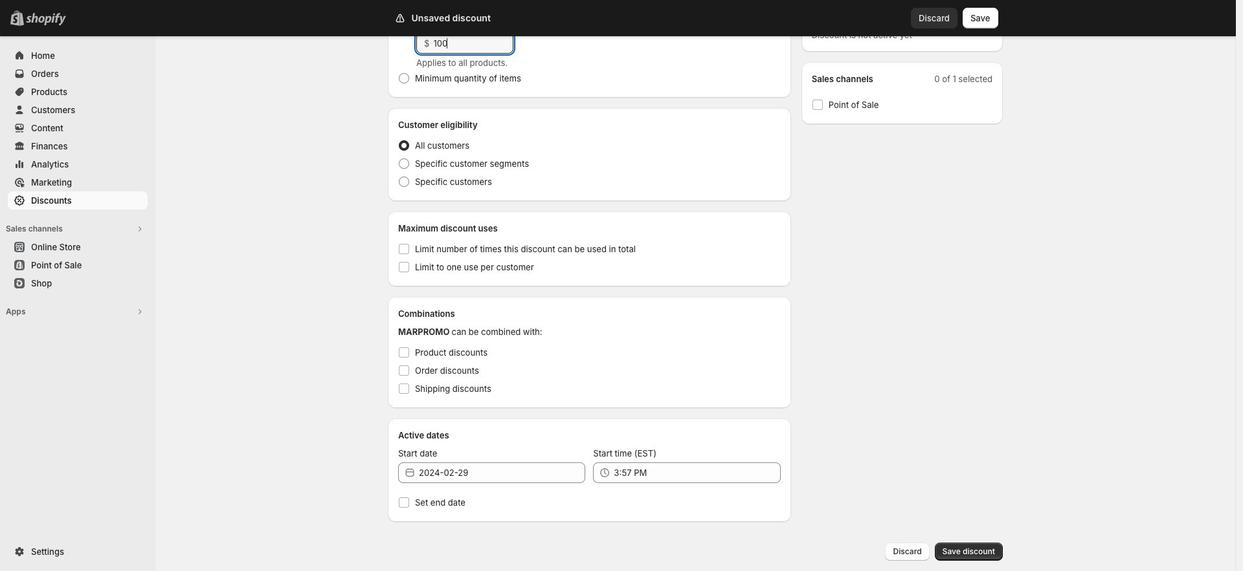 Task type: describe. For each thing, give the bounding box(es) containing it.
Enter time text field
[[614, 463, 781, 484]]

YYYY-MM-DD text field
[[419, 463, 586, 484]]



Task type: locate. For each thing, give the bounding box(es) containing it.
shopify image
[[26, 13, 66, 26]]

0.00 text field
[[433, 33, 514, 54]]



Task type: vqa. For each thing, say whether or not it's contained in the screenshot.
Shopify image
yes



